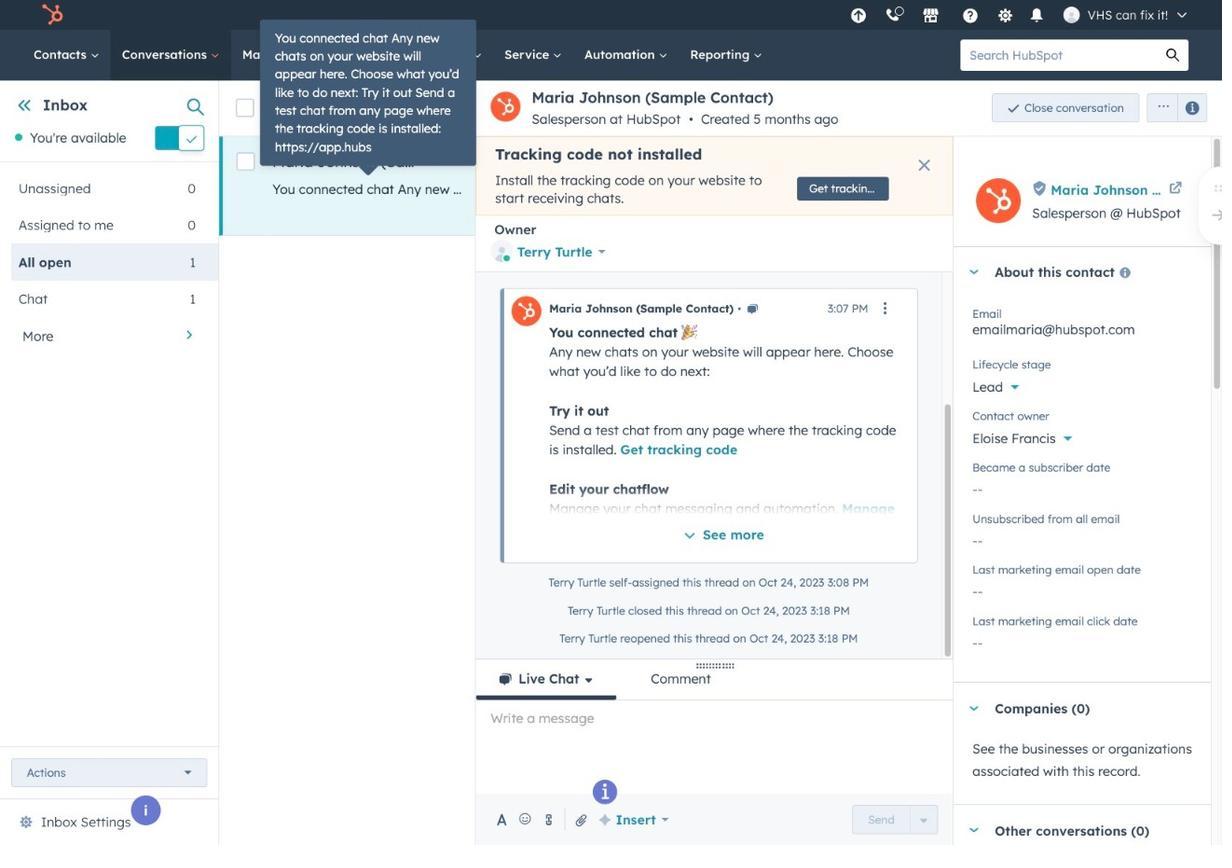 Task type: describe. For each thing, give the bounding box(es) containing it.
-- text field
[[973, 523, 1193, 553]]

3 -- text field from the top
[[973, 625, 1193, 655]]

2 caret image from the top
[[969, 828, 981, 833]]

live chat from maria johnson (sample contact) with context you connected chat
any new chats on your website will appear here. choose what you'd like to do next:

try it out 
send a test chat from any page where the tracking code is installed: https://app.hubs row
[[219, 136, 1223, 235]]

2 -- text field from the top
[[973, 574, 1193, 604]]

Search HubSpot search field
[[961, 39, 1158, 71]]

close image
[[919, 159, 931, 171]]

marketplaces image
[[923, 8, 940, 25]]

caret image
[[969, 269, 981, 274]]



Task type: vqa. For each thing, say whether or not it's contained in the screenshot.
group
yes



Task type: locate. For each thing, give the bounding box(es) containing it.
tooltip
[[260, 20, 477, 166]]

0 vertical spatial group
[[1140, 93, 1208, 123]]

2 vertical spatial -- text field
[[973, 625, 1193, 655]]

1 -- text field from the top
[[973, 471, 1193, 501]]

0 vertical spatial -- text field
[[973, 471, 1193, 501]]

0 vertical spatial caret image
[[969, 706, 981, 711]]

-- text field
[[973, 471, 1193, 501], [973, 574, 1193, 604], [973, 625, 1193, 655]]

you're available image
[[15, 134, 22, 141]]

main content
[[219, 80, 1223, 845]]

jacob simon image
[[1064, 7, 1081, 23]]

menu
[[841, 0, 1201, 30]]

group
[[1140, 93, 1208, 123], [853, 805, 939, 834]]

1 caret image from the top
[[969, 706, 981, 711]]

1 horizontal spatial group
[[1140, 93, 1208, 123]]

1 vertical spatial caret image
[[969, 828, 981, 833]]

1 vertical spatial -- text field
[[973, 574, 1193, 604]]

caret image
[[969, 706, 981, 711], [969, 828, 981, 833]]

alert
[[476, 136, 954, 215]]

1 vertical spatial group
[[853, 805, 939, 834]]

0 horizontal spatial group
[[853, 805, 939, 834]]



